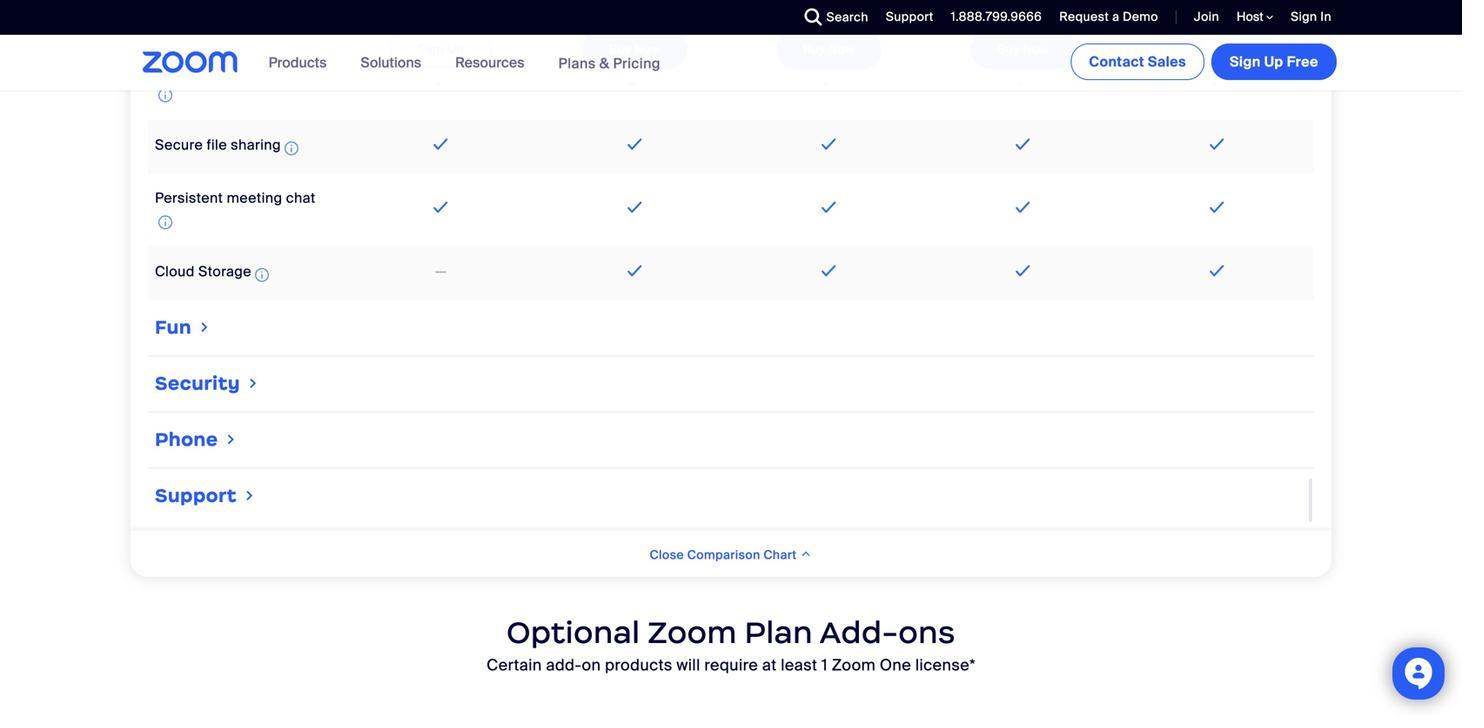 Task type: vqa. For each thing, say whether or not it's contained in the screenshot.
personal menu MENU at the left of the page
no



Task type: locate. For each thing, give the bounding box(es) containing it.
sales inside meetings navigation
[[1148, 53, 1187, 71]]

secure
[[155, 136, 203, 154]]

$ 269 90 /year/user
[[959, 11, 1088, 32]]

cloud storage application
[[155, 263, 272, 286]]

0 horizontal spatial /year/user
[[830, 13, 892, 29]]

1 horizontal spatial contact
[[1176, 46, 1223, 62]]

90 inside '219 90 /year/user'
[[811, 12, 827, 26]]

in
[[1321, 9, 1332, 25]]

fun
[[155, 316, 192, 339]]

buy now down $219.90 per year per user "element"
[[804, 41, 855, 58]]

secure file sharing application
[[155, 136, 302, 159]]

2 buy now from the left
[[804, 41, 855, 58]]

0 vertical spatial right image
[[224, 431, 238, 448]]

up inside sign up link
[[448, 41, 464, 57]]

banner
[[122, 35, 1341, 92]]

products
[[605, 655, 673, 675]]

1 vertical spatial support
[[155, 484, 237, 508]]

contact inside meetings navigation
[[1090, 53, 1145, 71]]

support down 'phone'
[[155, 484, 237, 508]]

buy down $219.90 per year per user "element"
[[804, 41, 826, 58]]

contact sales link down demo
[[1071, 44, 1205, 80]]

90 right 269
[[1007, 12, 1024, 26]]

up inside sign up free button
[[1265, 53, 1284, 71]]

join link
[[1182, 0, 1224, 35], [1195, 9, 1220, 25]]

sign for sign up free
[[1230, 53, 1261, 71]]

now down '219 90 /year/user'
[[829, 41, 855, 58]]

sales down demo
[[1148, 53, 1187, 71]]

2 buy from the left
[[804, 41, 826, 58]]

1 horizontal spatial up
[[1265, 53, 1284, 71]]

phone
[[155, 428, 218, 452]]

buy now down $269.90 per year per user element
[[998, 41, 1049, 58]]

sales
[[1227, 46, 1260, 62], [1148, 53, 1187, 71]]

contact sales inside meetings navigation
[[1090, 53, 1187, 71]]

2 90 from the left
[[1007, 12, 1024, 26]]

support link
[[873, 0, 938, 35], [886, 9, 934, 25]]

3 now from the left
[[1023, 41, 1049, 58]]

/year/user inside $ 269 90 /year/user
[[1026, 13, 1088, 29]]

0 vertical spatial right image
[[198, 319, 212, 336]]

1 vertical spatial right image
[[246, 375, 260, 392]]

sign
[[1291, 9, 1318, 25], [418, 41, 444, 57], [1230, 53, 1261, 71]]

request
[[1060, 9, 1110, 25]]

now
[[635, 41, 661, 58], [829, 41, 855, 58], [1023, 41, 1049, 58]]

0 horizontal spatial buy now link
[[582, 31, 688, 69]]

sign up link
[[391, 32, 491, 67]]

0 horizontal spatial sales
[[1148, 53, 1187, 71]]

host
[[1237, 9, 1267, 25]]

1 horizontal spatial right image
[[243, 487, 257, 505]]

join
[[1195, 9, 1220, 25]]

now down $269.90 per year per user element
[[1023, 41, 1049, 58]]

1.888.799.9666 button
[[938, 0, 1047, 35], [951, 9, 1043, 25]]

0 vertical spatial zoom
[[648, 614, 737, 652]]

1 horizontal spatial right image
[[246, 375, 260, 392]]

0 horizontal spatial up
[[448, 41, 464, 57]]

buy now link for 219
[[777, 31, 882, 69]]

1 horizontal spatial buy
[[804, 41, 826, 58]]

1 horizontal spatial zoom
[[832, 655, 876, 675]]

sign up
[[418, 41, 464, 57]]

1 /year/user from the left
[[830, 13, 892, 29]]

2 horizontal spatial buy now
[[998, 41, 1049, 58]]

resources button
[[455, 35, 533, 91]]

right image inside "phone" cell
[[224, 431, 238, 448]]

90 right 219 on the top right
[[811, 12, 827, 26]]

cloud
[[155, 263, 195, 281]]

1 horizontal spatial sales
[[1227, 46, 1260, 62]]

sign up free button
[[1212, 44, 1337, 80]]

0 horizontal spatial right image
[[224, 431, 238, 448]]

2 horizontal spatial buy now link
[[971, 31, 1076, 69]]

1 90 from the left
[[811, 12, 827, 26]]

2 now from the left
[[829, 41, 855, 58]]

zoom
[[648, 614, 737, 652], [832, 655, 876, 675]]

0 vertical spatial support
[[886, 9, 934, 25]]

2 horizontal spatial now
[[1023, 41, 1049, 58]]

support inside cell
[[155, 484, 237, 508]]

3 buy now from the left
[[998, 41, 1049, 58]]

comparison
[[688, 547, 761, 563]]

contact down join
[[1176, 46, 1223, 62]]

right image for security
[[246, 375, 260, 392]]

0 horizontal spatial support
[[155, 484, 237, 508]]

zoom right '1'
[[832, 655, 876, 675]]

1
[[822, 655, 828, 675]]

support left the $
[[886, 9, 934, 25]]

2 buy now link from the left
[[777, 31, 882, 69]]

meeting
[[227, 189, 282, 207]]

plans & pricing link
[[559, 54, 661, 72], [559, 54, 661, 72]]

/year/user
[[830, 13, 892, 29], [1026, 13, 1088, 29]]

1 horizontal spatial support
[[886, 9, 934, 25]]

0 horizontal spatial 90
[[811, 12, 827, 26]]

support
[[886, 9, 934, 25], [155, 484, 237, 508]]

sign inside button
[[1230, 53, 1261, 71]]

cloud storage
[[155, 263, 252, 281]]

1 horizontal spatial buy now
[[804, 41, 855, 58]]

now right &
[[635, 41, 661, 58]]

request a demo link
[[1047, 0, 1163, 35], [1060, 9, 1159, 25]]

2 horizontal spatial buy
[[998, 41, 1020, 58]]

plans & pricing
[[559, 54, 661, 72]]

right image right fun
[[198, 319, 212, 336]]

support cell
[[148, 476, 1315, 517]]

0 horizontal spatial sign
[[418, 41, 444, 57]]

3 buy from the left
[[998, 41, 1020, 58]]

contact
[[1176, 46, 1223, 62], [1090, 53, 1145, 71]]

contact down the a
[[1090, 53, 1145, 71]]

a
[[1113, 9, 1120, 25]]

contact sales down demo
[[1090, 53, 1187, 71]]

buy now link
[[582, 31, 688, 69], [777, 31, 882, 69], [971, 31, 1076, 69]]

0 horizontal spatial buy
[[609, 41, 632, 58]]

1 horizontal spatial now
[[829, 41, 855, 58]]

right image right security
[[246, 375, 260, 392]]

plans
[[559, 54, 596, 72]]

close
[[650, 547, 684, 563]]

right image inside support cell
[[243, 487, 257, 505]]

1 horizontal spatial 90
[[1007, 12, 1024, 26]]

0 horizontal spatial right image
[[198, 319, 212, 336]]

zoom up will
[[648, 614, 737, 652]]

/year/user right 219 on the top right
[[830, 13, 892, 29]]

optional
[[507, 614, 640, 652]]

1 horizontal spatial /year/user
[[1026, 13, 1088, 29]]

up for sign up
[[448, 41, 464, 57]]

right image inside security cell
[[246, 375, 260, 392]]

0 horizontal spatial contact
[[1090, 53, 1145, 71]]

1 buy now from the left
[[609, 41, 661, 58]]

2 /year/user from the left
[[1026, 13, 1088, 29]]

90
[[811, 12, 827, 26], [1007, 12, 1024, 26]]

1 horizontal spatial sign
[[1230, 53, 1261, 71]]

1 now from the left
[[635, 41, 661, 58]]

3 buy now link from the left
[[971, 31, 1076, 69]]

contact sales link
[[1149, 38, 1287, 73], [1071, 44, 1205, 80]]

right image
[[224, 431, 238, 448], [243, 487, 257, 505]]

included image
[[1012, 70, 1035, 91], [430, 134, 453, 154], [624, 134, 647, 154], [1012, 134, 1035, 154], [1206, 134, 1229, 154], [430, 197, 453, 218], [624, 197, 647, 218], [818, 197, 841, 218], [1206, 197, 1229, 218], [818, 260, 841, 281]]

meetings navigation
[[1068, 35, 1341, 84]]

2 horizontal spatial sign
[[1291, 9, 1318, 25]]

buy down $269.90 per year per user element
[[998, 41, 1020, 58]]

security cell
[[148, 364, 1315, 405]]

sign in link
[[1278, 0, 1341, 35], [1291, 9, 1332, 25]]

up
[[448, 41, 464, 57], [1265, 53, 1284, 71]]

1 vertical spatial right image
[[243, 487, 257, 505]]

secure file sharing image
[[285, 138, 299, 159]]

buy for $
[[998, 41, 1020, 58]]

included image
[[430, 70, 453, 91], [624, 70, 647, 91], [818, 70, 841, 91], [1206, 70, 1229, 91], [818, 134, 841, 154], [1012, 197, 1035, 218], [624, 260, 647, 281], [1012, 260, 1035, 281], [1206, 260, 1229, 281]]

1 buy from the left
[[609, 41, 632, 58]]

buy right 'plans'
[[609, 41, 632, 58]]

sign in
[[1291, 9, 1332, 25]]

sign up free
[[1230, 53, 1319, 71]]

0 horizontal spatial now
[[635, 41, 661, 58]]

least
[[781, 655, 818, 675]]

persistent meeting chat
[[155, 189, 316, 207]]

90 inside $ 269 90 /year/user
[[1007, 12, 1024, 26]]

buy
[[609, 41, 632, 58], [804, 41, 826, 58], [998, 41, 1020, 58]]

sales down host
[[1227, 46, 1260, 62]]

$219.90 per year per user element
[[767, 4, 892, 40]]

buy now right 'plans'
[[609, 41, 661, 58]]

require
[[705, 655, 758, 675]]

chat
[[286, 189, 316, 207]]

application
[[148, 0, 1315, 524]]

/year/user left the a
[[1026, 13, 1088, 29]]

buy now
[[609, 41, 661, 58], [804, 41, 855, 58], [998, 41, 1049, 58]]

right image
[[198, 319, 212, 336], [246, 375, 260, 392]]

contact sales
[[1176, 46, 1260, 62], [1090, 53, 1187, 71]]

0 horizontal spatial buy now
[[609, 41, 661, 58]]

&
[[600, 54, 610, 72]]

cloud storage image
[[255, 265, 269, 286]]

$
[[959, 14, 966, 28]]

add-
[[820, 614, 899, 652]]

1 horizontal spatial buy now link
[[777, 31, 882, 69]]

right image inside fun cell
[[198, 319, 212, 336]]



Task type: describe. For each thing, give the bounding box(es) containing it.
application containing fun
[[148, 0, 1315, 524]]

right image for fun
[[198, 319, 212, 336]]

search
[[827, 9, 869, 25]]

demo
[[1123, 9, 1159, 25]]

sign for sign in
[[1291, 9, 1318, 25]]

file
[[207, 136, 227, 154]]

request a demo
[[1060, 9, 1159, 25]]

resources
[[455, 54, 525, 72]]

contact sales link down join
[[1149, 38, 1287, 73]]

right image for phone
[[224, 431, 238, 448]]

phone cell
[[148, 420, 1315, 461]]

0 horizontal spatial zoom
[[648, 614, 737, 652]]

up for sign up free
[[1265, 53, 1284, 71]]

1.888.799.9666
[[951, 9, 1043, 25]]

now for 219
[[829, 41, 855, 58]]

products button
[[269, 35, 335, 91]]

join link left host
[[1182, 0, 1224, 35]]

contact sales link inside meetings navigation
[[1071, 44, 1205, 80]]

sign for sign up
[[418, 41, 444, 57]]

one
[[880, 655, 912, 675]]

$269.90 per year per user element
[[959, 4, 1088, 40]]

will
[[677, 655, 701, 675]]

persistent
[[155, 189, 223, 207]]

banner containing contact sales
[[122, 35, 1341, 92]]

license*
[[916, 655, 976, 675]]

add-
[[546, 655, 582, 675]]

219 90 /year/user
[[777, 11, 892, 32]]

buy for 219
[[804, 41, 826, 58]]

buy now for $
[[998, 41, 1049, 58]]

product information navigation
[[256, 35, 674, 92]]

application integrations image
[[158, 85, 172, 106]]

zoom logo image
[[143, 51, 238, 73]]

/year/user inside '219 90 /year/user'
[[830, 13, 892, 29]]

269
[[969, 11, 1004, 32]]

buy now link for $
[[971, 31, 1076, 69]]

contact sales down join
[[1176, 46, 1260, 62]]

1 buy now link from the left
[[582, 31, 688, 69]]

solutions
[[361, 54, 422, 72]]

chart
[[764, 547, 797, 563]]

security
[[155, 372, 240, 395]]

pricing
[[613, 54, 661, 72]]

219
[[777, 11, 808, 32]]

join link up meetings navigation
[[1195, 9, 1220, 25]]

search button
[[792, 0, 873, 35]]

solutions button
[[361, 35, 429, 91]]

persistent meeting chat application
[[155, 189, 316, 233]]

storage
[[198, 263, 252, 281]]

persistent meeting chat image
[[158, 212, 172, 233]]

plan
[[745, 614, 813, 652]]

on
[[582, 655, 601, 675]]

products
[[269, 54, 327, 72]]

sharing
[[231, 136, 281, 154]]

right image for support
[[243, 487, 257, 505]]

1 vertical spatial zoom
[[832, 655, 876, 675]]

now for $
[[1023, 41, 1049, 58]]

certain
[[487, 655, 542, 675]]

fun cell
[[148, 307, 1315, 349]]

close comparison chart
[[650, 547, 800, 563]]

at
[[763, 655, 777, 675]]

buy now for 219
[[804, 41, 855, 58]]

host button
[[1237, 9, 1274, 25]]

ons
[[899, 614, 956, 652]]

free
[[1288, 53, 1319, 71]]

secure file sharing
[[155, 136, 281, 154]]

not included image
[[433, 262, 449, 283]]

optional zoom plan add-ons certain add-on products will require at least 1 zoom one license*
[[487, 614, 976, 675]]



